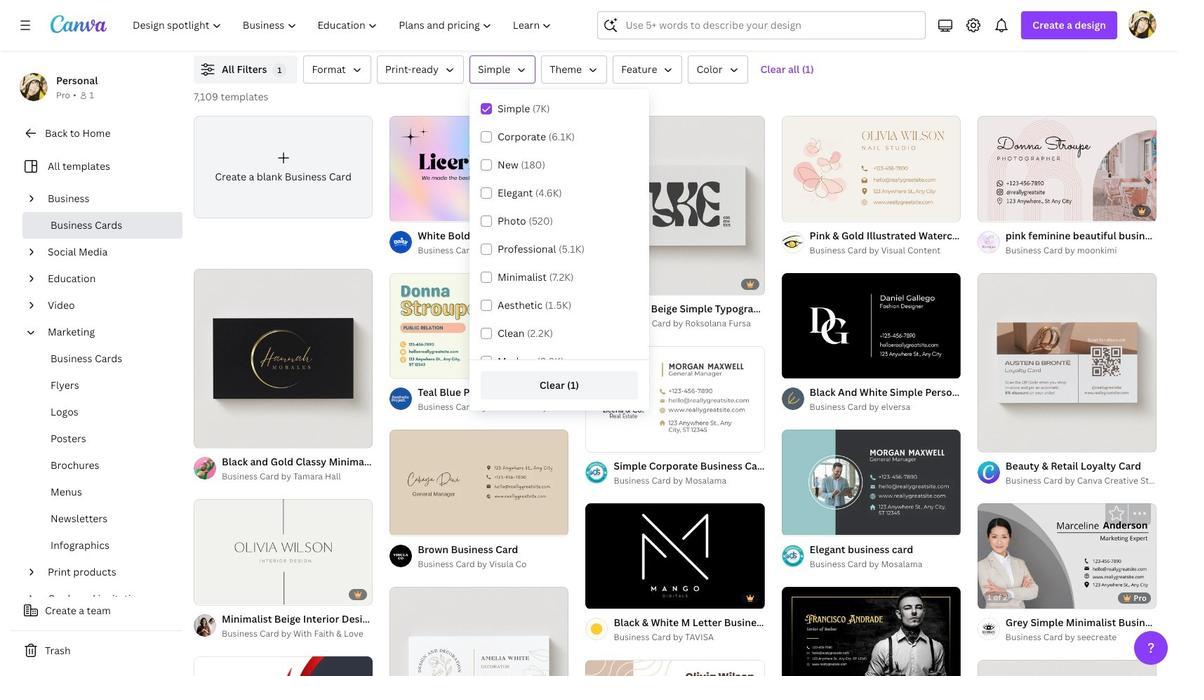 Task type: locate. For each thing, give the bounding box(es) containing it.
brown  business card image
[[390, 430, 569, 535]]

elegant business card image
[[782, 430, 961, 535]]

grey simple minimalist business card free image
[[978, 503, 1157, 609]]

stephanie aranda image
[[1129, 11, 1157, 39]]

beauty & retail loyalty card image
[[978, 273, 1157, 452]]

top level navigation element
[[124, 11, 564, 39]]

minimalist beige interior designer business card image
[[194, 499, 373, 605]]

black and gold classy minimalist business card image
[[194, 269, 373, 448]]

pink & gold illustrated watercolor butterflies nail studio business card image
[[782, 116, 961, 221]]

white bold gradient skincare business card image
[[390, 116, 569, 221]]

None search field
[[598, 11, 926, 39]]



Task type: describe. For each thing, give the bounding box(es) containing it.
simple corporate business card image
[[586, 347, 765, 452]]

black & beige simple typography cosmetic brand business card image
[[586, 116, 765, 295]]

pink feminine beautiful business women photo salon nail art hair dresser jewelry business cards image
[[978, 116, 1157, 221]]

Search search field
[[626, 12, 917, 39]]

black and yellow minimalist barber shop  business card image
[[782, 587, 961, 676]]

cream black minimalist modern monogram letter initial business card image
[[978, 660, 1157, 676]]

black & white m letter business card design brand identity for digital studio design company image
[[586, 503, 765, 609]]

red black creative modern business card image
[[194, 656, 373, 676]]

1 filter options selected element
[[273, 63, 287, 77]]

black and white simple personal business card image
[[782, 273, 961, 378]]

olive green and beige simple line art single-side business card for designer or decorator image
[[390, 587, 569, 676]]

teal blue peach and ivory colorful business card image
[[390, 273, 569, 378]]

white and beige civil engineering minimalist business card image
[[586, 660, 765, 676]]

create a blank business card element
[[194, 116, 373, 218]]



Task type: vqa. For each thing, say whether or not it's contained in the screenshot.
1 filter options selected element
yes



